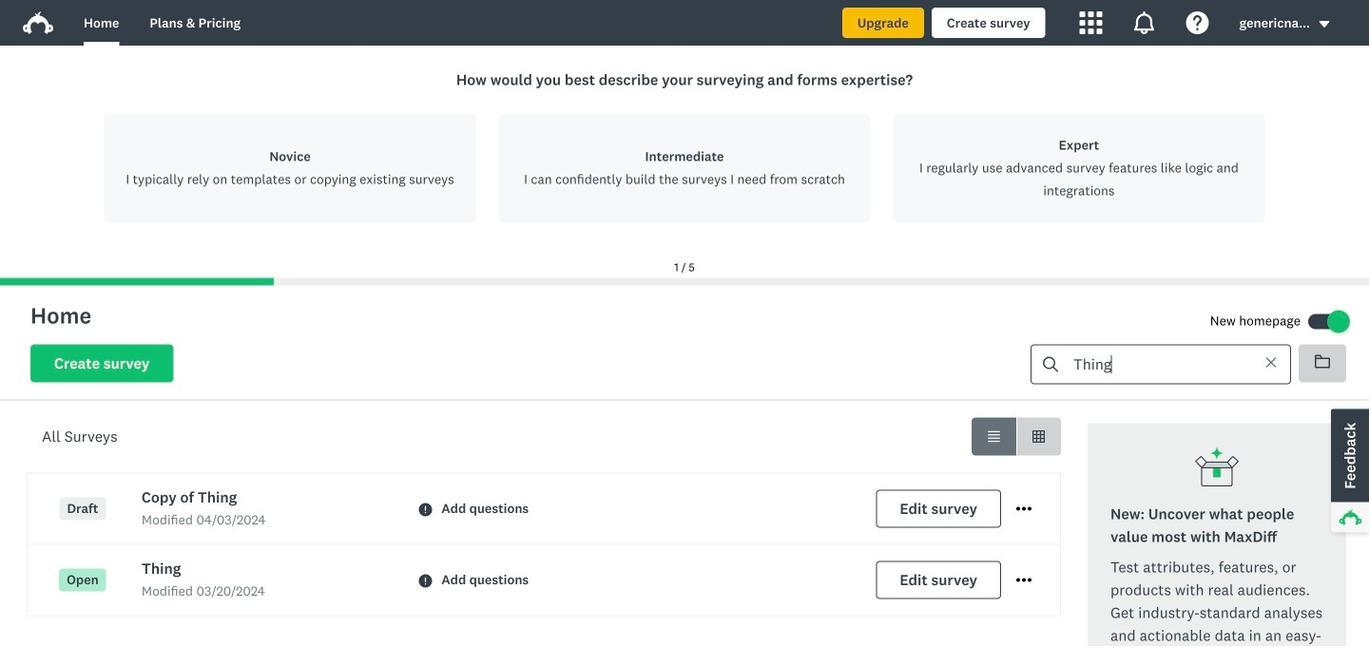 Task type: locate. For each thing, give the bounding box(es) containing it.
1 brand logo image from the top
[[23, 8, 53, 38]]

folders image
[[1316, 355, 1331, 369]]

2 open menu image from the top
[[1017, 579, 1032, 583]]

1 vertical spatial open menu image
[[1017, 579, 1032, 583]]

dropdown arrow icon image
[[1319, 18, 1332, 31], [1320, 21, 1330, 28]]

brand logo image
[[23, 8, 53, 38], [23, 11, 53, 34]]

2 warning image from the top
[[419, 575, 432, 588]]

open menu image
[[1017, 502, 1032, 517], [1017, 579, 1032, 583]]

group
[[972, 418, 1062, 456]]

dialog
[[0, 46, 1370, 286]]

0 vertical spatial warning image
[[419, 504, 432, 517]]

folders image
[[1316, 354, 1331, 370]]

help icon image
[[1187, 11, 1210, 34]]

0 vertical spatial open menu image
[[1017, 508, 1032, 512]]

1 vertical spatial warning image
[[419, 575, 432, 588]]

warning image
[[419, 504, 432, 517], [419, 575, 432, 588]]

open menu image
[[1017, 508, 1032, 512], [1017, 573, 1032, 589]]

clear search image
[[1265, 356, 1279, 370], [1267, 358, 1277, 368]]

products icon image
[[1080, 11, 1103, 34], [1080, 11, 1103, 34]]

0 vertical spatial open menu image
[[1017, 502, 1032, 517]]

1 vertical spatial open menu image
[[1017, 573, 1032, 589]]

notification center icon image
[[1134, 11, 1156, 34]]



Task type: vqa. For each thing, say whether or not it's contained in the screenshot.
first the Brand logo from the bottom of the page
yes



Task type: describe. For each thing, give the bounding box(es) containing it.
Search text field
[[1059, 346, 1249, 384]]

search image
[[1044, 357, 1059, 372]]

2 brand logo image from the top
[[23, 11, 53, 34]]

1 warning image from the top
[[419, 504, 432, 517]]

1 open menu image from the top
[[1017, 508, 1032, 512]]

1 open menu image from the top
[[1017, 502, 1032, 517]]

search image
[[1044, 357, 1059, 372]]

2 open menu image from the top
[[1017, 573, 1032, 589]]

max diff icon image
[[1195, 447, 1240, 492]]



